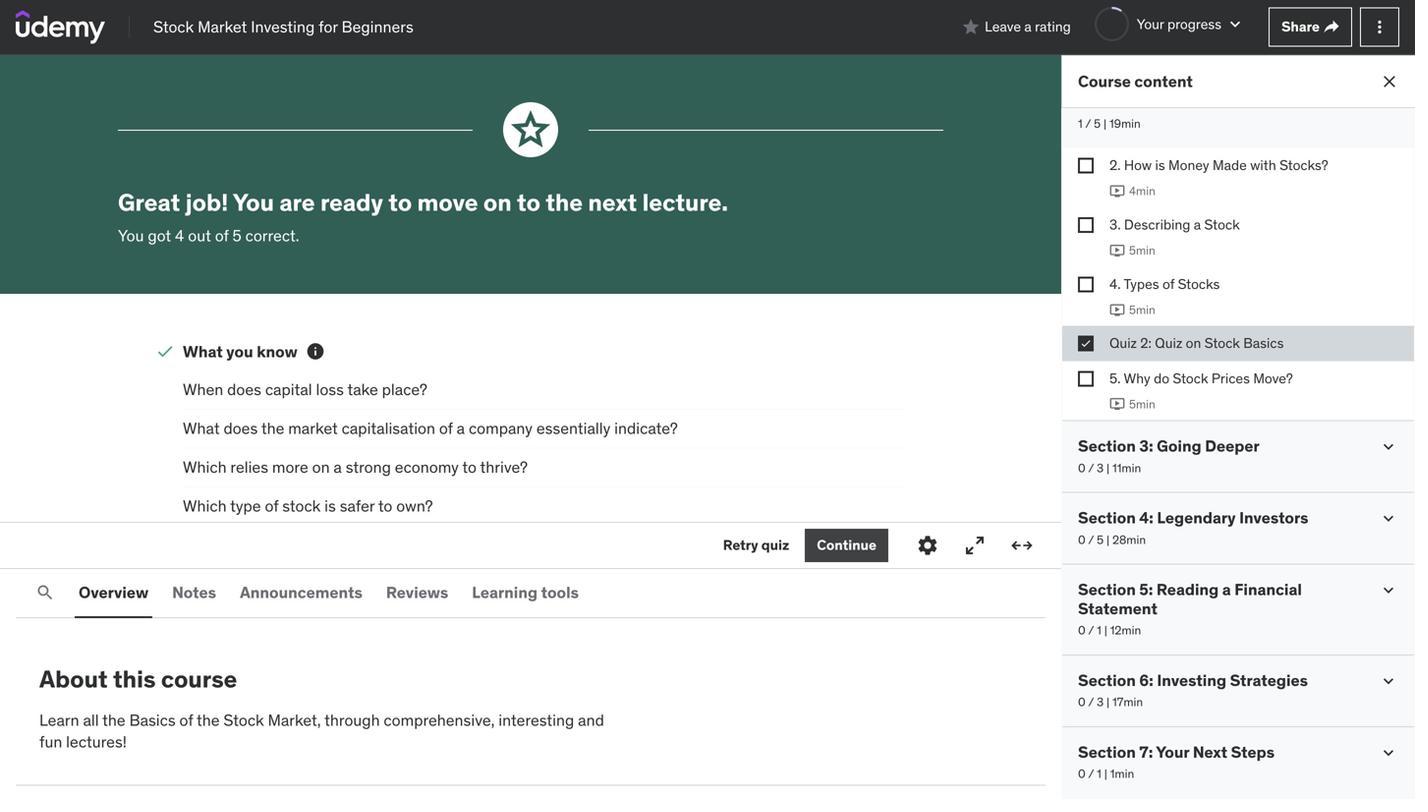 Task type: describe. For each thing, give the bounding box(es) containing it.
xsmall image for 2. how is money made with stocks?
[[1078, 158, 1094, 173]]

section 4: legendary investors button
[[1078, 508, 1309, 528]]

of right type
[[265, 496, 279, 516]]

stock up the prices
[[1205, 334, 1240, 352]]

and
[[578, 710, 604, 730]]

share button
[[1269, 7, 1353, 47]]

section 6: investing strategies button
[[1078, 670, 1308, 690]]

do
[[1154, 369, 1170, 387]]

0 for section 4: legendary investors
[[1078, 532, 1086, 547]]

section for section 5: reading a financial statement
[[1078, 580, 1136, 600]]

/ for section 6: investing strategies
[[1089, 695, 1094, 710]]

investing for for
[[251, 17, 315, 37]]

section 6: investing strategies 0 / 3 | 17min
[[1078, 670, 1308, 710]]

1 vertical spatial small image
[[1379, 437, 1399, 457]]

| for section 4: legendary investors
[[1107, 532, 1110, 547]]

retry quiz button
[[723, 529, 790, 562]]

learn
[[39, 710, 79, 730]]

basics for section 2: stock basics 1 / 5 | 19min
[[1204, 92, 1254, 112]]

course content
[[1078, 71, 1193, 91]]

reviews button
[[382, 569, 452, 616]]

12min
[[1111, 623, 1142, 638]]

0 vertical spatial you
[[233, 188, 274, 217]]

of inside sidebar element
[[1163, 275, 1175, 293]]

4:
[[1140, 508, 1154, 528]]

more
[[272, 457, 308, 477]]

sidebar element
[[1062, 5, 1416, 799]]

| inside section 7: your next steps 0 / 1 | 1min
[[1105, 766, 1108, 781]]

0 for section 3: going deeper
[[1078, 460, 1086, 476]]

5min for describing
[[1129, 243, 1156, 258]]

to right move
[[517, 188, 541, 217]]

continue link
[[805, 529, 889, 562]]

relies
[[230, 457, 268, 477]]

1min
[[1111, 766, 1135, 781]]

know
[[257, 342, 298, 362]]

section for section 7: your next steps
[[1078, 742, 1136, 762]]

your progress
[[1137, 15, 1222, 33]]

small image for section 2: stock basics
[[1379, 93, 1399, 113]]

investors
[[1240, 508, 1309, 528]]

section 7: your next steps 0 / 1 | 1min
[[1078, 742, 1275, 781]]

section for section 4: legendary investors
[[1078, 508, 1136, 528]]

your progress button
[[1095, 7, 1246, 41]]

job!
[[185, 188, 228, 217]]

a left company
[[457, 418, 465, 438]]

progress
[[1168, 15, 1222, 33]]

deeper
[[1205, 436, 1260, 456]]

which relies more on a strong economy to thrive?
[[183, 457, 528, 477]]

correct.
[[245, 225, 299, 246]]

on for which relies more on a strong economy to thrive?
[[312, 457, 330, 477]]

market
[[288, 418, 338, 438]]

learning tools button
[[468, 569, 583, 616]]

capitalisation
[[342, 418, 435, 438]]

xsmall image inside the 'share' button
[[1324, 19, 1340, 35]]

announcements
[[240, 582, 363, 602]]

share
[[1282, 18, 1320, 35]]

2: for quiz
[[1141, 334, 1152, 352]]

fun
[[39, 732, 62, 752]]

3. describing a stock
[[1110, 216, 1240, 233]]

about
[[39, 665, 108, 694]]

stock inside learn all the basics of the stock market, through comprehensive, interesting and fun lectures!
[[224, 710, 264, 730]]

2.
[[1110, 156, 1121, 174]]

settings image
[[916, 534, 940, 557]]

play how is money made with stocks? image
[[1110, 183, 1126, 199]]

tools
[[541, 582, 579, 602]]

the right all
[[102, 710, 126, 730]]

1 vertical spatial basics
[[1244, 334, 1284, 352]]

section 2: stock basics 1 / 5 | 19min
[[1078, 92, 1254, 131]]

does for the
[[224, 418, 258, 438]]

expanded view image
[[1011, 534, 1034, 557]]

the down course
[[197, 710, 220, 730]]

section 5: reading a financial statement button
[[1078, 580, 1363, 619]]

of inside learn all the basics of the stock market, through comprehensive, interesting and fun lectures!
[[179, 710, 193, 730]]

17min
[[1113, 695, 1143, 710]]

what for what does the market capitalisation of a company essentially indicate?
[[183, 418, 220, 438]]

describing
[[1124, 216, 1191, 233]]

| for section 6: investing strategies
[[1107, 695, 1110, 710]]

to right safer
[[378, 496, 393, 516]]

section 4: legendary investors 0 / 5 | 28min
[[1078, 508, 1309, 547]]

5 for section 4: legendary investors
[[1097, 532, 1104, 547]]

small image inside leave a rating "button"
[[962, 17, 981, 37]]

leave
[[985, 18, 1021, 36]]

| for section 2: stock basics
[[1104, 116, 1107, 131]]

udemy image
[[16, 10, 105, 44]]

when does capital loss take place? button
[[183, 379, 428, 401]]

play types of stocks image
[[1110, 302, 1126, 318]]

interesting
[[499, 710, 574, 730]]

financial
[[1235, 580, 1302, 600]]

xsmall image for 4. types of stocks
[[1078, 276, 1094, 292]]

4.
[[1110, 275, 1121, 293]]

does for capital
[[227, 380, 261, 400]]

reading
[[1157, 580, 1219, 600]]

is inside button
[[325, 496, 336, 516]]

section 3: going deeper button
[[1078, 436, 1260, 456]]

thrive?
[[480, 457, 528, 477]]

section 5: reading a financial statement 0 / 1 | 12min
[[1078, 580, 1302, 638]]

place?
[[382, 380, 428, 400]]

/ inside the section 5: reading a financial statement 0 / 1 | 12min
[[1089, 623, 1094, 638]]

how
[[1124, 156, 1152, 174]]

comprehensive,
[[384, 710, 495, 730]]

5.
[[1110, 369, 1121, 387]]

5 for section 2: stock basics
[[1094, 116, 1101, 131]]

stocks?
[[1280, 156, 1329, 174]]

close course content sidebar image
[[1380, 72, 1400, 91]]

fullscreen image
[[963, 534, 987, 557]]

own?
[[396, 496, 433, 516]]

section for section 2: stock basics
[[1078, 92, 1136, 112]]

you
[[226, 342, 253, 362]]

prices
[[1212, 369, 1250, 387]]

what does the market capitalisation of a company essentially indicate?
[[183, 418, 678, 438]]

which for which relies more on a strong economy to thrive?
[[183, 457, 227, 477]]

6:
[[1140, 670, 1154, 690]]

content
[[1135, 71, 1193, 91]]

when does capital loss take place?
[[183, 380, 428, 400]]

basics for learn all the basics of the stock market, through comprehensive, interesting and fun lectures!
[[129, 710, 176, 730]]

section 3: going deeper 0 / 3 | 11min
[[1078, 436, 1260, 476]]

section for section 3: going deeper
[[1078, 436, 1136, 456]]

a inside "button"
[[1025, 18, 1032, 36]]

a inside the section 5: reading a financial statement 0 / 1 | 12min
[[1223, 580, 1231, 600]]

2 quiz from the left
[[1155, 334, 1183, 352]]

steps
[[1231, 742, 1275, 762]]

retry
[[723, 536, 759, 554]]

your inside dropdown button
[[1137, 15, 1164, 33]]



Task type: vqa. For each thing, say whether or not it's contained in the screenshot.
"No"
no



Task type: locate. For each thing, give the bounding box(es) containing it.
| inside "section 6: investing strategies 0 / 3 | 17min"
[[1107, 695, 1110, 710]]

section inside the section 5: reading a financial statement 0 / 1 | 12min
[[1078, 580, 1136, 600]]

1 horizontal spatial quiz
[[1155, 334, 1183, 352]]

0 left 17min
[[1078, 695, 1086, 710]]

legendary
[[1157, 508, 1236, 528]]

what inside button
[[183, 418, 220, 438]]

1 left 12min
[[1097, 623, 1102, 638]]

5 left 28min
[[1097, 532, 1104, 547]]

section
[[1078, 92, 1136, 112], [1078, 436, 1136, 456], [1078, 508, 1136, 528], [1078, 580, 1136, 600], [1078, 670, 1136, 690], [1078, 742, 1136, 762]]

why
[[1124, 369, 1151, 387]]

/ left 28min
[[1089, 532, 1094, 547]]

5min
[[1129, 243, 1156, 258], [1129, 302, 1156, 317], [1129, 396, 1156, 412]]

does down what you know
[[227, 380, 261, 400]]

market
[[198, 17, 247, 37]]

section up 11min
[[1078, 436, 1136, 456]]

search image
[[35, 583, 55, 603]]

0 horizontal spatial quiz
[[1110, 334, 1137, 352]]

this
[[113, 665, 156, 694]]

0
[[1078, 460, 1086, 476], [1078, 532, 1086, 547], [1078, 623, 1086, 638], [1078, 695, 1086, 710], [1078, 766, 1086, 781]]

2 vertical spatial xsmall image
[[1078, 371, 1094, 387]]

| inside section 3: going deeper 0 / 3 | 11min
[[1107, 460, 1110, 476]]

when
[[183, 380, 223, 400]]

/ for section 3: going deeper
[[1089, 460, 1094, 476]]

2: inside section 2: stock basics 1 / 5 | 19min
[[1140, 92, 1154, 112]]

indicate?
[[615, 418, 678, 438]]

/ left 11min
[[1089, 460, 1094, 476]]

you up correct.
[[233, 188, 274, 217]]

/ inside section 4: legendary investors 0 / 5 | 28min
[[1089, 532, 1094, 547]]

lecture.
[[642, 188, 728, 217]]

0 inside section 3: going deeper 0 / 3 | 11min
[[1078, 460, 1086, 476]]

does
[[227, 380, 261, 400], [224, 418, 258, 438]]

section left 5:
[[1078, 580, 1136, 600]]

strong
[[346, 457, 391, 477]]

1 inside section 7: your next steps 0 / 1 | 1min
[[1097, 766, 1102, 781]]

which type of stock is safer to own?
[[183, 496, 433, 516]]

2:
[[1140, 92, 1154, 112], [1141, 334, 1152, 352]]

1 vertical spatial 5
[[232, 225, 242, 246]]

stocks
[[1178, 275, 1220, 293]]

xsmall image left the 2. on the right top of page
[[1078, 158, 1094, 173]]

0 for section 6: investing strategies
[[1078, 695, 1086, 710]]

what does the market capitalisation of a company essentially indicate? button
[[183, 418, 678, 440]]

investing for strategies
[[1157, 670, 1227, 690]]

great job! you are ready to move on to the next lecture. you got 4 out of 5 correct.
[[118, 188, 728, 246]]

4 section from the top
[[1078, 580, 1136, 600]]

0 vertical spatial xsmall image
[[1324, 19, 1340, 35]]

28min
[[1113, 532, 1146, 547]]

capital
[[265, 380, 312, 400]]

/ left the 19min
[[1086, 116, 1091, 131]]

5 left correct.
[[232, 225, 242, 246]]

learning tools
[[472, 582, 579, 602]]

2 xsmall image from the top
[[1078, 217, 1094, 233]]

money
[[1169, 156, 1210, 174]]

next
[[1193, 742, 1228, 762]]

1 vertical spatial your
[[1156, 742, 1190, 762]]

/ inside section 3: going deeper 0 / 3 | 11min
[[1089, 460, 1094, 476]]

1 vertical spatial does
[[224, 418, 258, 438]]

2 vertical spatial 1
[[1097, 766, 1102, 781]]

3 5min from the top
[[1129, 396, 1156, 412]]

basics up the made
[[1204, 92, 1254, 112]]

the left 'market'
[[261, 418, 284, 438]]

quiz 2: quiz on stock basics
[[1110, 334, 1284, 352]]

/ for section 4: legendary investors
[[1089, 532, 1094, 547]]

5min for types
[[1129, 302, 1156, 317]]

actions image
[[1370, 17, 1390, 37]]

4min
[[1129, 183, 1156, 199]]

4 0 from the top
[[1078, 695, 1086, 710]]

of right out
[[215, 225, 229, 246]]

2 vertical spatial 5
[[1097, 532, 1104, 547]]

basics inside section 2: stock basics 1 / 5 | 19min
[[1204, 92, 1254, 112]]

what you know
[[183, 342, 298, 362]]

continue
[[817, 536, 877, 554]]

0 vertical spatial on
[[484, 188, 512, 217]]

1 0 from the top
[[1078, 460, 1086, 476]]

what for what you know
[[183, 342, 223, 362]]

stock left market
[[153, 17, 194, 37]]

types
[[1124, 275, 1160, 293]]

lectures!
[[66, 732, 127, 752]]

3 inside section 3: going deeper 0 / 3 | 11min
[[1097, 460, 1104, 476]]

0 vertical spatial small image
[[962, 17, 981, 37]]

company
[[469, 418, 533, 438]]

0 horizontal spatial you
[[118, 225, 144, 246]]

section up 17min
[[1078, 670, 1136, 690]]

get info image
[[306, 342, 325, 361]]

5
[[1094, 116, 1101, 131], [232, 225, 242, 246], [1097, 532, 1104, 547]]

on inside button
[[312, 457, 330, 477]]

which
[[183, 457, 227, 477], [183, 496, 227, 516]]

a left rating
[[1025, 18, 1032, 36]]

which type of stock is safer to own? button
[[183, 495, 433, 517]]

is right how
[[1155, 156, 1166, 174]]

of up the 'economy'
[[439, 418, 453, 438]]

stock market investing for beginners
[[153, 17, 414, 37]]

on for quiz 2: quiz on stock basics
[[1186, 334, 1202, 352]]

5:
[[1140, 580, 1153, 600]]

small image for section 5: reading a financial statement
[[1379, 581, 1399, 600]]

| left 12min
[[1105, 623, 1108, 638]]

3 for section 3: going deeper
[[1097, 460, 1104, 476]]

rating
[[1035, 18, 1071, 36]]

5 inside section 4: legendary investors 0 / 5 | 28min
[[1097, 532, 1104, 547]]

0 vertical spatial what
[[183, 342, 223, 362]]

quiz down the "play types of stocks" icon
[[1110, 334, 1137, 352]]

small image
[[962, 17, 981, 37], [1379, 437, 1399, 457]]

xsmall image left 3.
[[1078, 217, 1094, 233]]

section 7: your next steps button
[[1078, 742, 1275, 762]]

to left thrive?
[[462, 457, 477, 477]]

| inside the section 5: reading a financial statement 0 / 1 | 12min
[[1105, 623, 1108, 638]]

1 vertical spatial xsmall image
[[1078, 217, 1094, 233]]

0 inside the section 5: reading a financial statement 0 / 1 | 12min
[[1078, 623, 1086, 638]]

5 section from the top
[[1078, 670, 1136, 690]]

5 inside section 2: stock basics 1 / 5 | 19min
[[1094, 116, 1101, 131]]

small image inside the your progress dropdown button
[[1226, 14, 1246, 34]]

2: up why
[[1141, 334, 1152, 352]]

of inside great job! you are ready to move on to the next lecture. you got 4 out of 5 correct.
[[215, 225, 229, 246]]

a left strong
[[334, 457, 342, 477]]

0 horizontal spatial is
[[325, 496, 336, 516]]

0 vertical spatial basics
[[1204, 92, 1254, 112]]

on inside great job! you are ready to move on to the next lecture. you got 4 out of 5 correct.
[[484, 188, 512, 217]]

1 3 from the top
[[1097, 460, 1104, 476]]

move?
[[1254, 369, 1293, 387]]

1 vertical spatial is
[[325, 496, 336, 516]]

1 left 1min
[[1097, 766, 1102, 781]]

1 which from the top
[[183, 457, 227, 477]]

market,
[[268, 710, 321, 730]]

0 vertical spatial 1
[[1078, 116, 1083, 131]]

| left 17min
[[1107, 695, 1110, 710]]

0 left 11min
[[1078, 460, 1086, 476]]

1 vertical spatial which
[[183, 496, 227, 516]]

section inside section 4: legendary investors 0 / 5 | 28min
[[1078, 508, 1136, 528]]

/ left 1min
[[1089, 766, 1094, 781]]

course
[[1078, 71, 1131, 91]]

6 section from the top
[[1078, 742, 1136, 762]]

/ inside "section 6: investing strategies 0 / 3 | 17min"
[[1089, 695, 1094, 710]]

| left 1min
[[1105, 766, 1108, 781]]

3:
[[1140, 436, 1154, 456]]

xsmall image
[[1324, 19, 1340, 35], [1078, 336, 1094, 352], [1078, 371, 1094, 387]]

0 vertical spatial is
[[1155, 156, 1166, 174]]

stock left market,
[[224, 710, 264, 730]]

1 vertical spatial investing
[[1157, 670, 1227, 690]]

3 0 from the top
[[1078, 623, 1086, 638]]

0 down statement
[[1078, 623, 1086, 638]]

a right reading
[[1223, 580, 1231, 600]]

5 inside great job! you are ready to move on to the next lecture. you got 4 out of 5 correct.
[[232, 225, 242, 246]]

investing inside "section 6: investing strategies 0 / 3 | 17min"
[[1157, 670, 1227, 690]]

to
[[389, 188, 412, 217], [517, 188, 541, 217], [462, 457, 477, 477], [378, 496, 393, 516]]

1 vertical spatial xsmall image
[[1078, 336, 1094, 352]]

3 xsmall image from the top
[[1078, 276, 1094, 292]]

| inside section 4: legendary investors 0 / 5 | 28min
[[1107, 532, 1110, 547]]

which relies more on a strong economy to thrive? button
[[183, 457, 528, 479]]

the inside button
[[261, 418, 284, 438]]

ready
[[320, 188, 383, 217]]

your right 7:
[[1156, 742, 1190, 762]]

0 vertical spatial investing
[[251, 17, 315, 37]]

retry quiz
[[723, 536, 790, 554]]

| left 11min
[[1107, 460, 1110, 476]]

great
[[118, 188, 180, 217]]

your left progress at the top of page
[[1137, 15, 1164, 33]]

1 vertical spatial you
[[118, 225, 144, 246]]

what left the you
[[183, 342, 223, 362]]

small image for section 7: your next steps
[[1379, 743, 1399, 763]]

5min right the "play types of stocks" icon
[[1129, 302, 1156, 317]]

investing left for
[[251, 17, 315, 37]]

1 what from the top
[[183, 342, 223, 362]]

1 vertical spatial on
[[1186, 334, 1202, 352]]

/ down statement
[[1089, 623, 1094, 638]]

| inside section 2: stock basics 1 / 5 | 19min
[[1104, 116, 1107, 131]]

2 horizontal spatial on
[[1186, 334, 1202, 352]]

stock inside section 2: stock basics 1 / 5 | 19min
[[1157, 92, 1201, 112]]

section inside "section 6: investing strategies 0 / 3 | 17min"
[[1078, 670, 1136, 690]]

course
[[161, 665, 237, 694]]

| left 28min
[[1107, 532, 1110, 547]]

xsmall image for 3. describing a stock
[[1078, 217, 1094, 233]]

2 vertical spatial basics
[[129, 710, 176, 730]]

section inside section 3: going deeper 0 / 3 | 11min
[[1078, 436, 1136, 456]]

1 horizontal spatial on
[[484, 188, 512, 217]]

move
[[417, 188, 478, 217]]

section up 28min
[[1078, 508, 1136, 528]]

5min for why
[[1129, 396, 1156, 412]]

0 vertical spatial does
[[227, 380, 261, 400]]

small image for section 6: investing strategies
[[1379, 671, 1399, 691]]

are
[[280, 188, 315, 217]]

1 quiz from the left
[[1110, 334, 1137, 352]]

2 vertical spatial xsmall image
[[1078, 276, 1094, 292]]

of right 'types'
[[1163, 275, 1175, 293]]

your inside section 7: your next steps 0 / 1 | 1min
[[1156, 742, 1190, 762]]

1 5min from the top
[[1129, 243, 1156, 258]]

1 horizontal spatial small image
[[1379, 437, 1399, 457]]

section 2: stock basics button
[[1078, 92, 1254, 112]]

through
[[325, 710, 380, 730]]

3 section from the top
[[1078, 508, 1136, 528]]

quiz up do
[[1155, 334, 1183, 352]]

3 for section 6: investing strategies
[[1097, 695, 1104, 710]]

stock down content
[[1157, 92, 1201, 112]]

the inside great job! you are ready to move on to the next lecture. you got 4 out of 5 correct.
[[546, 188, 583, 217]]

0 vertical spatial 3
[[1097, 460, 1104, 476]]

5 0 from the top
[[1078, 766, 1086, 781]]

1 vertical spatial 5min
[[1129, 302, 1156, 317]]

which for which type of stock is safer to own?
[[183, 496, 227, 516]]

basics up "move?"
[[1244, 334, 1284, 352]]

0 vertical spatial 5
[[1094, 116, 1101, 131]]

/ inside section 7: your next steps 0 / 1 | 1min
[[1089, 766, 1094, 781]]

on inside sidebar element
[[1186, 334, 1202, 352]]

1 vertical spatial 3
[[1097, 695, 1104, 710]]

| for section 3: going deeper
[[1107, 460, 1110, 476]]

play why do stock prices move? image
[[1110, 396, 1126, 412]]

section for section 6: investing strategies
[[1078, 670, 1136, 690]]

0 horizontal spatial small image
[[962, 17, 981, 37]]

| left the 19min
[[1104, 116, 1107, 131]]

is left safer
[[325, 496, 336, 516]]

0 left 28min
[[1078, 532, 1086, 547]]

2: down course content
[[1140, 92, 1154, 112]]

1 section from the top
[[1078, 92, 1136, 112]]

0 vertical spatial 2:
[[1140, 92, 1154, 112]]

basics down about this course
[[129, 710, 176, 730]]

xsmall image left 4. on the top of the page
[[1078, 276, 1094, 292]]

strategies
[[1230, 670, 1308, 690]]

1 vertical spatial what
[[183, 418, 220, 438]]

out
[[188, 225, 211, 246]]

investing right 6:
[[1157, 670, 1227, 690]]

overview button
[[75, 569, 152, 616]]

on right move
[[484, 188, 512, 217]]

0 vertical spatial 5min
[[1129, 243, 1156, 258]]

2 which from the top
[[183, 496, 227, 516]]

3.
[[1110, 216, 1121, 233]]

investing
[[251, 17, 315, 37], [1157, 670, 1227, 690]]

made
[[1213, 156, 1247, 174]]

2 vertical spatial 5min
[[1129, 396, 1156, 412]]

1 vertical spatial 1
[[1097, 623, 1102, 638]]

0 horizontal spatial on
[[312, 457, 330, 477]]

0 inside section 7: your next steps 0 / 1 | 1min
[[1078, 766, 1086, 781]]

2. how is money made with stocks?
[[1110, 156, 1329, 174]]

small image
[[1226, 14, 1246, 34], [1379, 93, 1399, 113], [155, 342, 175, 361], [1379, 509, 1399, 529], [1379, 581, 1399, 600], [1379, 671, 1399, 691], [1379, 743, 1399, 763]]

5min right the play describing a stock image
[[1129, 243, 1156, 258]]

3 inside "section 6: investing strategies 0 / 3 | 17min"
[[1097, 695, 1104, 710]]

type
[[230, 496, 261, 516]]

0 horizontal spatial investing
[[251, 17, 315, 37]]

notes
[[172, 582, 216, 602]]

2 vertical spatial on
[[312, 457, 330, 477]]

2: for section
[[1140, 92, 1154, 112]]

stock down the 2. how is money made with stocks?
[[1205, 216, 1240, 233]]

0 vertical spatial xsmall image
[[1078, 158, 1094, 173]]

xsmall image
[[1078, 158, 1094, 173], [1078, 217, 1094, 233], [1078, 276, 1094, 292]]

a right describing
[[1194, 216, 1201, 233]]

essentially
[[537, 418, 611, 438]]

3 left 17min
[[1097, 695, 1104, 710]]

0 vertical spatial your
[[1137, 15, 1164, 33]]

on up '5. why do stock prices move?'
[[1186, 334, 1202, 352]]

announcements button
[[236, 569, 367, 616]]

play describing a stock image
[[1110, 243, 1126, 258]]

which left relies
[[183, 457, 227, 477]]

0 inside "section 6: investing strategies 0 / 3 | 17min"
[[1078, 695, 1086, 710]]

the
[[546, 188, 583, 217], [261, 418, 284, 438], [102, 710, 126, 730], [197, 710, 220, 730]]

1 horizontal spatial investing
[[1157, 670, 1227, 690]]

stock
[[282, 496, 321, 516]]

section inside section 2: stock basics 1 / 5 | 19min
[[1078, 92, 1136, 112]]

1 horizontal spatial is
[[1155, 156, 1166, 174]]

small image for section 4: legendary investors
[[1379, 509, 1399, 529]]

2 0 from the top
[[1078, 532, 1086, 547]]

1 inside section 2: stock basics 1 / 5 | 19min
[[1078, 116, 1083, 131]]

stock right do
[[1173, 369, 1209, 387]]

1
[[1078, 116, 1083, 131], [1097, 623, 1102, 638], [1097, 766, 1102, 781]]

leave a rating
[[985, 18, 1071, 36]]

what down when
[[183, 418, 220, 438]]

7:
[[1140, 742, 1153, 762]]

leave a rating button
[[962, 3, 1071, 51]]

about this course
[[39, 665, 237, 694]]

all
[[83, 710, 99, 730]]

1 horizontal spatial you
[[233, 188, 274, 217]]

19min
[[1110, 116, 1141, 131]]

1 left the 19min
[[1078, 116, 1083, 131]]

/ left 17min
[[1089, 695, 1094, 710]]

/
[[1086, 116, 1091, 131], [1089, 460, 1094, 476], [1089, 532, 1094, 547], [1089, 623, 1094, 638], [1089, 695, 1094, 710], [1089, 766, 1094, 781]]

0 left 1min
[[1078, 766, 1086, 781]]

economy
[[395, 457, 459, 477]]

4. types of stocks
[[1110, 275, 1220, 293]]

2 section from the top
[[1078, 436, 1136, 456]]

section down course
[[1078, 92, 1136, 112]]

to left move
[[389, 188, 412, 217]]

1 xsmall image from the top
[[1078, 158, 1094, 173]]

does up relies
[[224, 418, 258, 438]]

2 5min from the top
[[1129, 302, 1156, 317]]

0 inside section 4: legendary investors 0 / 5 | 28min
[[1078, 532, 1086, 547]]

section inside section 7: your next steps 0 / 1 | 1min
[[1078, 742, 1136, 762]]

basics inside learn all the basics of the stock market, through comprehensive, interesting and fun lectures!
[[129, 710, 176, 730]]

take
[[347, 380, 378, 400]]

2 what from the top
[[183, 418, 220, 438]]

5 left the 19min
[[1094, 116, 1101, 131]]

3 left 11min
[[1097, 460, 1104, 476]]

section up 1min
[[1078, 742, 1136, 762]]

/ for section 2: stock basics
[[1086, 116, 1091, 131]]

which left type
[[183, 496, 227, 516]]

0 vertical spatial which
[[183, 457, 227, 477]]

on right the more
[[312, 457, 330, 477]]

for
[[319, 17, 338, 37]]

2 3 from the top
[[1097, 695, 1104, 710]]

is inside sidebar element
[[1155, 156, 1166, 174]]

the left "next"
[[546, 188, 583, 217]]

1 vertical spatial 2:
[[1141, 334, 1152, 352]]

/ inside section 2: stock basics 1 / 5 | 19min
[[1086, 116, 1091, 131]]

of down course
[[179, 710, 193, 730]]

1 inside the section 5: reading a financial statement 0 / 1 | 12min
[[1097, 623, 1102, 638]]

5min right play why do stock prices move? image
[[1129, 396, 1156, 412]]

quiz
[[762, 536, 790, 554]]

you left got
[[118, 225, 144, 246]]

with
[[1251, 156, 1277, 174]]



